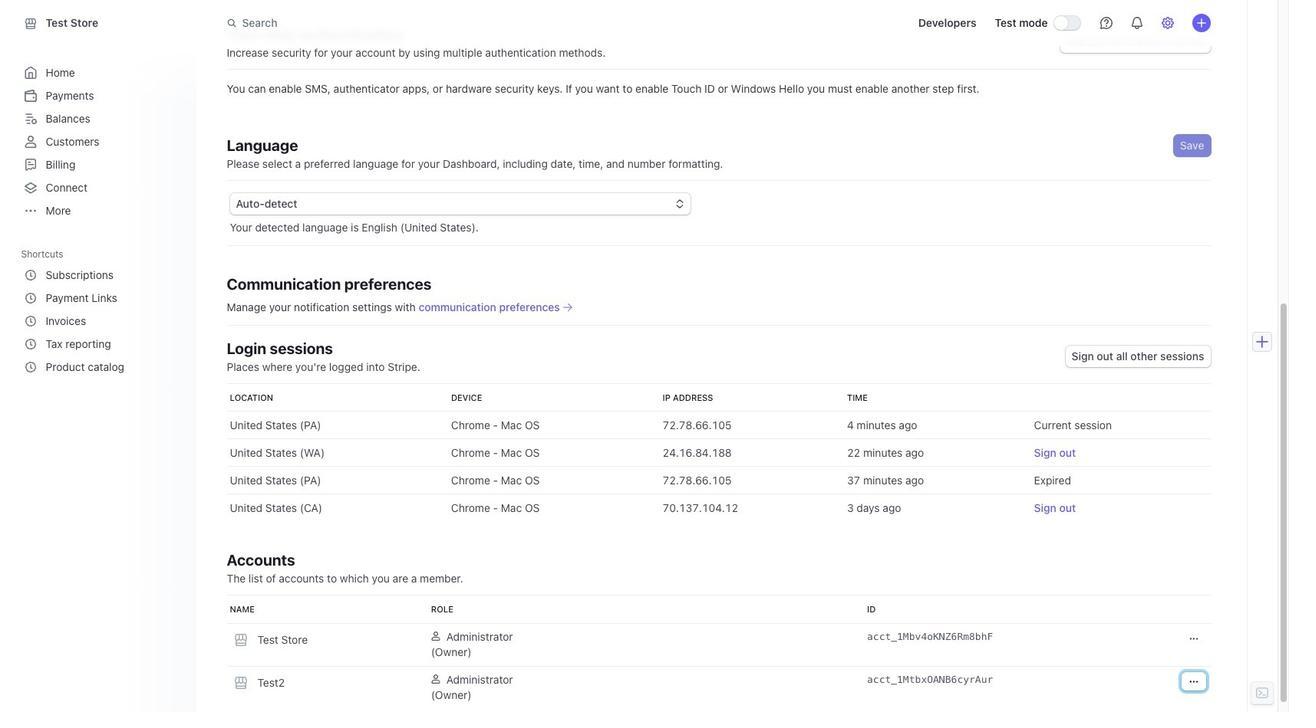 Task type: describe. For each thing, give the bounding box(es) containing it.
2 shortcuts element from the top
[[21, 264, 181, 379]]

notifications image
[[1131, 17, 1143, 29]]

manage shortcuts image
[[168, 249, 178, 259]]

help image
[[1100, 17, 1112, 29]]

1 shortcuts element from the top
[[21, 243, 184, 379]]

svg image
[[1190, 678, 1199, 687]]

settings image
[[1162, 17, 1174, 29]]

Search text field
[[218, 9, 650, 37]]

svg image
[[1190, 635, 1199, 644]]



Task type: locate. For each thing, give the bounding box(es) containing it.
None search field
[[218, 9, 650, 37]]

shortcuts element
[[21, 243, 184, 379], [21, 264, 181, 379]]

Test mode checkbox
[[1054, 16, 1080, 30]]

core navigation links element
[[21, 61, 181, 223]]



Task type: vqa. For each thing, say whether or not it's contained in the screenshot.
Search text field
yes



